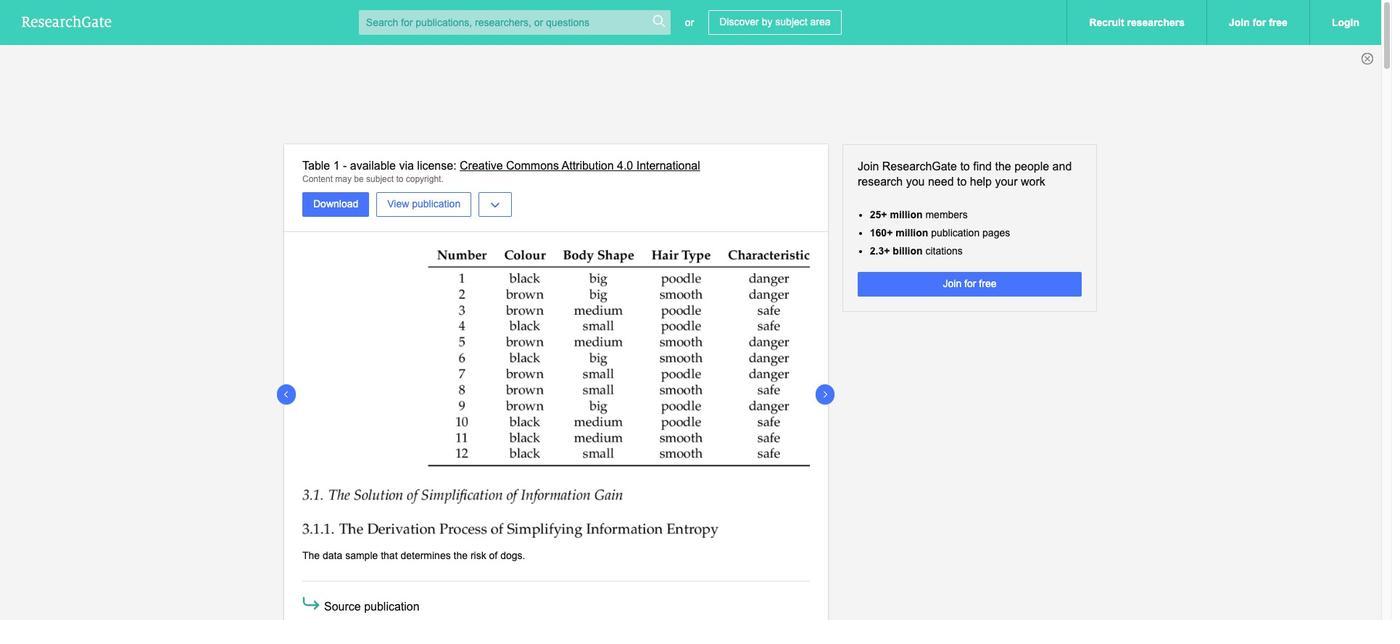 Task type: locate. For each thing, give the bounding box(es) containing it.
4.0
[[617, 160, 633, 172]]

2 horizontal spatial join
[[1229, 17, 1250, 28]]

your
[[996, 175, 1018, 188]]

1 vertical spatial join for free link
[[858, 272, 1082, 297]]

subject right by
[[776, 16, 808, 28]]

1 vertical spatial for
[[965, 278, 977, 290]]

login link
[[1310, 0, 1382, 45]]

0 horizontal spatial for
[[965, 278, 977, 290]]

free down pages
[[979, 278, 997, 290]]

risk
[[471, 550, 486, 562]]

the left risk
[[454, 550, 468, 562]]

size s image
[[652, 14, 666, 28]]

view publication
[[388, 198, 461, 210]]

free left login 'link'
[[1270, 17, 1288, 28]]

to left find
[[961, 160, 970, 173]]

for
[[1253, 17, 1267, 28], [965, 278, 977, 290]]

be
[[354, 174, 364, 184]]

0 vertical spatial free
[[1270, 17, 1288, 28]]

1 vertical spatial free
[[979, 278, 997, 290]]

research
[[858, 175, 903, 188]]

recruit researchers link
[[1067, 0, 1207, 45]]

1 vertical spatial publication
[[932, 227, 980, 238]]

sample
[[345, 550, 378, 562]]

people
[[1015, 160, 1050, 173]]

free
[[1270, 17, 1288, 28], [979, 278, 997, 290]]

dogs.
[[501, 550, 525, 562]]

subject
[[776, 16, 808, 28], [366, 174, 394, 184]]

join
[[1229, 17, 1250, 28], [858, 160, 879, 173], [943, 278, 962, 290]]

0 vertical spatial publication
[[412, 198, 461, 210]]

to down via
[[396, 174, 404, 184]]

160+
[[870, 227, 893, 238]]

join for free
[[1229, 17, 1288, 28], [943, 278, 997, 290]]

main content
[[0, 144, 1382, 620]]

0 horizontal spatial free
[[979, 278, 997, 290]]

join for free link
[[1207, 0, 1310, 45], [858, 272, 1082, 297]]

publication down the copyright.
[[412, 198, 461, 210]]

1 vertical spatial the
[[454, 550, 468, 562]]

table
[[302, 160, 330, 172]]

0 vertical spatial for
[[1253, 17, 1267, 28]]

1 vertical spatial join for free
[[943, 278, 997, 290]]

the data sample that determines the risk of dogs.
[[302, 550, 525, 562]]

may
[[335, 174, 352, 184]]

find
[[974, 160, 992, 173]]

discover by subject area link
[[709, 10, 842, 35]]

2 vertical spatial publication
[[364, 600, 420, 613]]

0 horizontal spatial join
[[858, 160, 879, 173]]

publication
[[412, 198, 461, 210], [932, 227, 980, 238], [364, 600, 420, 613]]

million up billion
[[896, 227, 929, 238]]

2 vertical spatial join
[[943, 278, 962, 290]]

you
[[906, 175, 925, 188]]

1 vertical spatial join
[[858, 160, 879, 173]]

0 vertical spatial subject
[[776, 16, 808, 28]]

0 vertical spatial the
[[996, 160, 1012, 173]]

download link
[[302, 193, 369, 217]]

million right 25+
[[890, 209, 923, 220]]

attribution
[[562, 160, 614, 172]]

0 vertical spatial join for free link
[[1207, 0, 1310, 45]]

size m image
[[300, 592, 322, 614]]

recruit researchers
[[1090, 17, 1185, 28]]

1 horizontal spatial for
[[1253, 17, 1267, 28]]

0 vertical spatial million
[[890, 209, 923, 220]]

publication right source
[[364, 600, 420, 613]]

to
[[961, 160, 970, 173], [396, 174, 404, 184], [957, 175, 967, 188]]

billion
[[893, 245, 923, 257]]

to inside table 1 - available via license: creative commons attribution 4.0 international content may be subject to copyright.
[[396, 174, 404, 184]]

the
[[996, 160, 1012, 173], [454, 550, 468, 562]]

view publication link
[[377, 193, 472, 217]]

that
[[381, 550, 398, 562]]

of
[[489, 550, 498, 562]]

or
[[685, 17, 694, 28]]

1 vertical spatial subject
[[366, 174, 394, 184]]

1 horizontal spatial the
[[996, 160, 1012, 173]]

0 vertical spatial join for free
[[1229, 17, 1288, 28]]

and
[[1053, 160, 1072, 173]]

source
[[324, 600, 361, 613]]

the up your
[[996, 160, 1012, 173]]

commons
[[506, 160, 559, 172]]

publication for view publication
[[412, 198, 461, 210]]

publication down members
[[932, 227, 980, 238]]

0 horizontal spatial subject
[[366, 174, 394, 184]]

1 horizontal spatial free
[[1270, 17, 1288, 28]]

million
[[890, 209, 923, 220], [896, 227, 929, 238]]

1 vertical spatial million
[[896, 227, 929, 238]]

1 horizontal spatial join for free link
[[1207, 0, 1310, 45]]

publication inside 25+ million members 160+ million publication pages 2.3+ billion citations
[[932, 227, 980, 238]]

subject down available
[[366, 174, 394, 184]]

1 horizontal spatial join for free
[[1229, 17, 1288, 28]]



Task type: vqa. For each thing, say whether or not it's contained in the screenshot.


Task type: describe. For each thing, give the bounding box(es) containing it.
main content containing table 1
[[0, 144, 1382, 620]]

0 horizontal spatial join for free link
[[858, 272, 1082, 297]]

0 horizontal spatial join for free
[[943, 278, 997, 290]]

0 vertical spatial join
[[1229, 17, 1250, 28]]

researchgate
[[883, 160, 957, 173]]

creative commons attribution 4.0 international link
[[460, 160, 701, 172]]

25+
[[870, 209, 888, 220]]

copyright.
[[406, 174, 444, 184]]

by
[[762, 16, 773, 28]]

view
[[388, 198, 409, 210]]

25+ million members 160+ million publication pages 2.3+ billion citations
[[870, 209, 1011, 257]]

pages
[[983, 227, 1011, 238]]

1 horizontal spatial join
[[943, 278, 962, 290]]

download
[[313, 198, 359, 210]]

2.3+
[[870, 245, 890, 257]]

1
[[333, 160, 340, 172]]

data
[[323, 550, 343, 562]]

area
[[811, 16, 831, 28]]

0 horizontal spatial the
[[454, 550, 468, 562]]

recruit
[[1090, 17, 1125, 28]]

Search for publications, researchers, or questions field
[[359, 10, 671, 35]]

table 1 - available via license: creative commons attribution 4.0 international content may be subject to copyright.
[[302, 160, 701, 184]]

need
[[928, 175, 954, 188]]

via
[[399, 160, 414, 172]]

creative
[[460, 160, 503, 172]]

subject inside table 1 - available via license: creative commons attribution 4.0 international content may be subject to copyright.
[[366, 174, 394, 184]]

content
[[302, 174, 333, 184]]

the inside join researchgate to find the people and research you need to help your work
[[996, 160, 1012, 173]]

work
[[1021, 175, 1046, 188]]

discover by subject area
[[720, 16, 831, 28]]

citations
[[926, 245, 963, 257]]

discover
[[720, 16, 759, 28]]

to left the help
[[957, 175, 967, 188]]

login
[[1332, 17, 1360, 28]]

the
[[302, 550, 320, 562]]

researchgate logo image
[[22, 15, 112, 27]]

help
[[970, 175, 992, 188]]

license:
[[417, 160, 457, 172]]

determines
[[401, 550, 451, 562]]

researchers
[[1128, 17, 1185, 28]]

join inside join researchgate to find the people and research you need to help your work
[[858, 160, 879, 173]]

1 horizontal spatial subject
[[776, 16, 808, 28]]

international
[[637, 160, 701, 172]]

the data sample that determines the risk of dogs. image
[[302, 251, 810, 538]]

source publication
[[324, 600, 420, 613]]

members
[[926, 209, 968, 220]]

join researchgate to find the people and research you need to help your work
[[858, 160, 1072, 188]]

publication for source publication
[[364, 600, 420, 613]]

-
[[343, 160, 347, 172]]

available
[[350, 160, 396, 172]]



